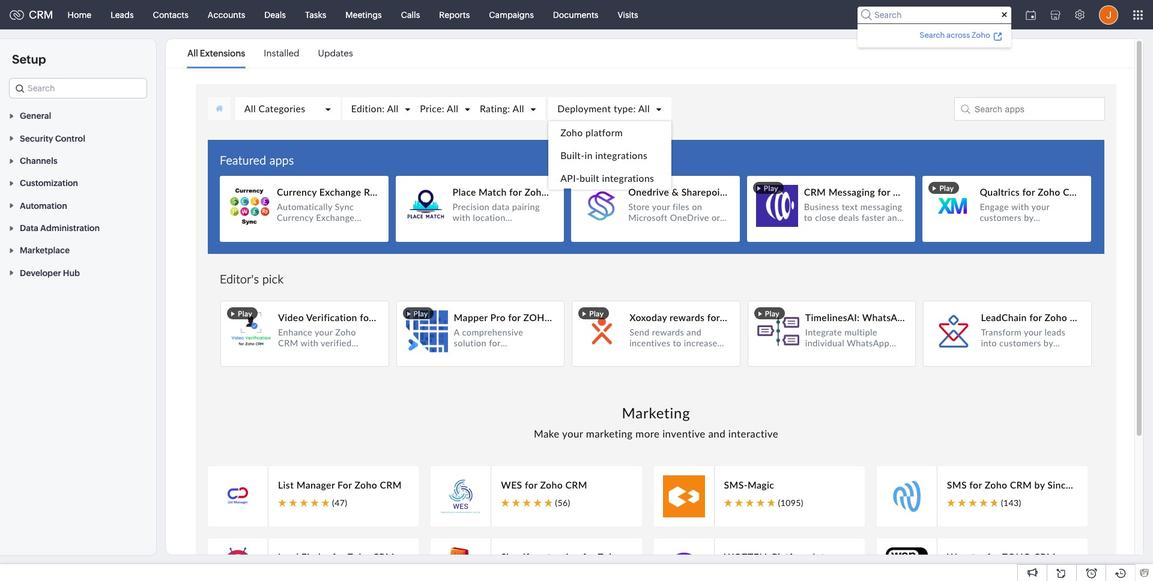 Task type: describe. For each thing, give the bounding box(es) containing it.
security control button
[[0, 127, 156, 149]]

marketplace
[[20, 246, 70, 255]]

general
[[20, 111, 51, 121]]

extensions
[[200, 48, 245, 58]]

accounts link
[[198, 0, 255, 29]]

customization
[[20, 179, 78, 188]]

updates link
[[318, 40, 353, 67]]

search across zoho link
[[918, 29, 1004, 41]]

customization button
[[0, 172, 156, 194]]

zoho
[[972, 30, 990, 39]]

deals link
[[255, 0, 295, 29]]

developer
[[20, 268, 61, 278]]

developer hub
[[20, 268, 80, 278]]

administration
[[40, 223, 100, 233]]

security control
[[20, 134, 85, 143]]

tasks link
[[295, 0, 336, 29]]

contacts link
[[143, 0, 198, 29]]

data
[[20, 223, 38, 233]]

leads link
[[101, 0, 143, 29]]

documents
[[553, 10, 598, 20]]

leads
[[111, 10, 134, 20]]

tasks
[[305, 10, 326, 20]]

all extensions
[[187, 48, 245, 58]]

search
[[920, 30, 945, 39]]

data administration
[[20, 223, 100, 233]]

documents link
[[543, 0, 608, 29]]

visits link
[[608, 0, 648, 29]]

across
[[947, 30, 970, 39]]

channels button
[[0, 149, 156, 172]]

Search field
[[858, 6, 1011, 23]]

calls link
[[391, 0, 430, 29]]

automation
[[20, 201, 67, 211]]



Task type: vqa. For each thing, say whether or not it's contained in the screenshot.
All Extensions
yes



Task type: locate. For each thing, give the bounding box(es) containing it.
reports
[[439, 10, 470, 20]]

all
[[187, 48, 198, 58]]

general button
[[0, 105, 156, 127]]

updates
[[318, 48, 353, 58]]

visits
[[618, 10, 638, 20]]

None field
[[9, 78, 147, 98]]

logo image
[[10, 10, 24, 20]]

installed
[[264, 48, 299, 58]]

search across zoho
[[920, 30, 990, 39]]

meetings
[[346, 10, 382, 20]]

contacts
[[153, 10, 188, 20]]

channels
[[20, 156, 57, 166]]

developer hub button
[[0, 261, 156, 284]]

calls
[[401, 10, 420, 20]]

accounts
[[208, 10, 245, 20]]

reports link
[[430, 0, 479, 29]]

installed link
[[264, 40, 299, 67]]

calendar image
[[1026, 10, 1036, 20]]

profile image
[[1099, 5, 1118, 24]]

control
[[55, 134, 85, 143]]

security
[[20, 134, 53, 143]]

campaigns link
[[479, 0, 543, 29]]

data administration button
[[0, 217, 156, 239]]

crm
[[29, 8, 53, 21]]

hub
[[63, 268, 80, 278]]

deals
[[264, 10, 286, 20]]

Search text field
[[10, 79, 147, 98]]

profile element
[[1092, 0, 1125, 29]]

create menu image
[[989, 0, 1019, 29]]

campaigns
[[489, 10, 534, 20]]

automation button
[[0, 194, 156, 217]]

meetings link
[[336, 0, 391, 29]]

home link
[[58, 0, 101, 29]]

home
[[68, 10, 91, 20]]

crm link
[[10, 8, 53, 21]]

all extensions link
[[187, 40, 245, 67]]

marketplace button
[[0, 239, 156, 261]]

setup
[[12, 52, 46, 66]]



